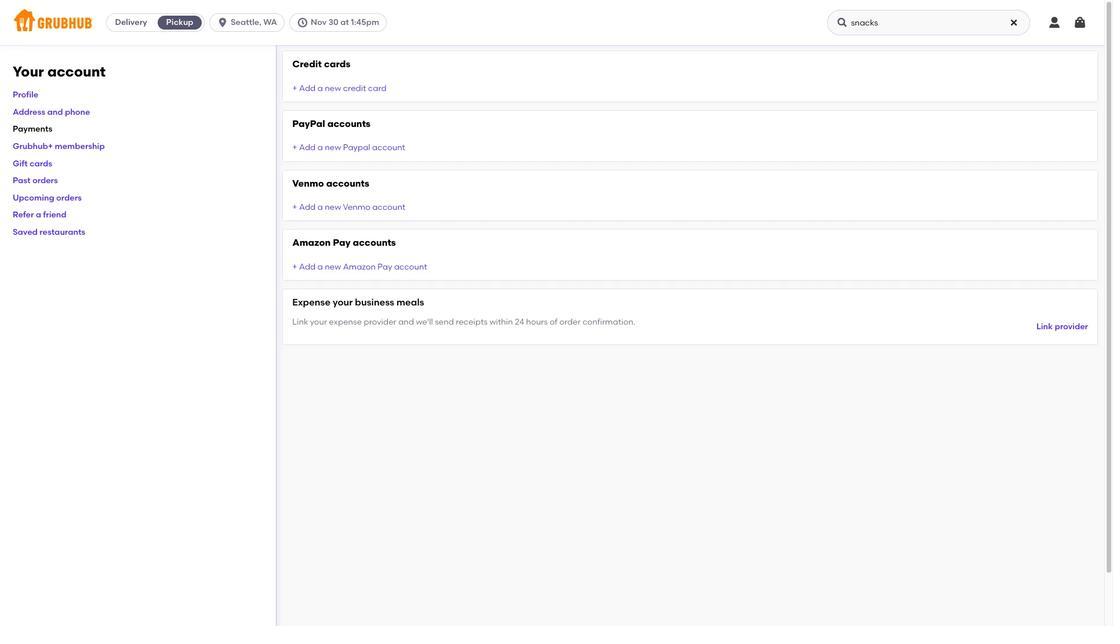 Task type: locate. For each thing, give the bounding box(es) containing it.
accounts up + add a new venmo account
[[326, 178, 369, 189]]

venmo up + add a new venmo account
[[292, 178, 324, 189]]

0 vertical spatial cards
[[324, 59, 351, 70]]

grubhub+
[[13, 141, 53, 151]]

gift cards
[[13, 159, 52, 168]]

4 add from the top
[[299, 262, 316, 272]]

your inside link your expense provider and we'll send receipts within 24 hours of order confirmation. link provider
[[310, 317, 327, 327]]

refer a friend
[[13, 210, 66, 220]]

0 horizontal spatial amazon
[[292, 237, 331, 248]]

nov 30 at 1:45pm
[[311, 17, 379, 27]]

credit
[[292, 59, 322, 70]]

add down credit
[[299, 83, 316, 93]]

0 vertical spatial venmo
[[292, 178, 324, 189]]

of
[[550, 317, 558, 327]]

your for link
[[310, 317, 327, 327]]

2 svg image from the left
[[297, 17, 308, 28]]

accounts
[[327, 118, 371, 129], [326, 178, 369, 189], [353, 237, 396, 248]]

0 horizontal spatial link
[[292, 317, 308, 327]]

address and phone link
[[13, 107, 90, 117]]

saved
[[13, 227, 38, 237]]

saved restaurants
[[13, 227, 85, 237]]

svg image inside the seattle, wa button
[[217, 17, 228, 28]]

0 horizontal spatial svg image
[[217, 17, 228, 28]]

+ for amazon pay accounts
[[292, 262, 297, 272]]

orders up upcoming orders on the left of page
[[32, 176, 58, 186]]

a down venmo accounts at top left
[[318, 202, 323, 212]]

new left paypal
[[325, 143, 341, 153]]

1 vertical spatial accounts
[[326, 178, 369, 189]]

0 vertical spatial accounts
[[327, 118, 371, 129]]

meals
[[397, 297, 424, 308]]

your account
[[13, 63, 106, 80]]

orders up friend
[[56, 193, 82, 203]]

orders for upcoming orders
[[56, 193, 82, 203]]

add down venmo accounts at top left
[[299, 202, 316, 212]]

2 horizontal spatial svg image
[[837, 17, 848, 28]]

pickup button
[[155, 13, 204, 32]]

add up expense
[[299, 262, 316, 272]]

expense
[[292, 297, 331, 308]]

venmo
[[292, 178, 324, 189], [343, 202, 370, 212]]

a for venmo
[[318, 202, 323, 212]]

+ add a new credit card link
[[292, 83, 387, 93]]

your
[[333, 297, 353, 308], [310, 317, 327, 327]]

1 horizontal spatial and
[[398, 317, 414, 327]]

24
[[515, 317, 524, 327]]

1 svg image from the left
[[217, 17, 228, 28]]

gift
[[13, 159, 28, 168]]

+ add a new amazon pay account link
[[292, 262, 427, 272]]

cards for credit cards
[[324, 59, 351, 70]]

0 horizontal spatial cards
[[30, 159, 52, 168]]

venmo down venmo accounts at top left
[[343, 202, 370, 212]]

1 new from the top
[[325, 83, 341, 93]]

1:45pm
[[351, 17, 379, 27]]

2 vertical spatial accounts
[[353, 237, 396, 248]]

accounts up + add a new paypal account link
[[327, 118, 371, 129]]

and left phone
[[47, 107, 63, 117]]

1 horizontal spatial cards
[[324, 59, 351, 70]]

a for paypal
[[318, 143, 323, 153]]

3 new from the top
[[325, 202, 341, 212]]

+ down venmo accounts at top left
[[292, 202, 297, 212]]

1 add from the top
[[299, 83, 316, 93]]

0 vertical spatial and
[[47, 107, 63, 117]]

seattle, wa button
[[209, 13, 289, 32]]

a down amazon pay accounts
[[318, 262, 323, 272]]

pickup
[[166, 17, 193, 27]]

a down credit cards on the left of page
[[318, 83, 323, 93]]

1 vertical spatial pay
[[378, 262, 392, 272]]

and left we'll
[[398, 317, 414, 327]]

1 horizontal spatial amazon
[[343, 262, 376, 272]]

1 horizontal spatial your
[[333, 297, 353, 308]]

new down amazon pay accounts
[[325, 262, 341, 272]]

cards
[[324, 59, 351, 70], [30, 159, 52, 168]]

+ for credit cards
[[292, 83, 297, 93]]

your up "expense"
[[333, 297, 353, 308]]

paypal
[[292, 118, 325, 129]]

0 horizontal spatial provider
[[364, 317, 396, 327]]

a for credit
[[318, 83, 323, 93]]

and
[[47, 107, 63, 117], [398, 317, 414, 327]]

refer
[[13, 210, 34, 220]]

svg image
[[1048, 16, 1062, 30], [1073, 16, 1087, 30], [1009, 18, 1019, 27]]

link your expense provider and we'll send receipts within 24 hours of order confirmation. link provider
[[292, 317, 1088, 331]]

+ add a new paypal account link
[[292, 143, 405, 153]]

pay up + add a new amazon pay account link
[[333, 237, 351, 248]]

+ add a new venmo account link
[[292, 202, 405, 212]]

svg image inside nov 30 at 1:45pm button
[[297, 17, 308, 28]]

1 horizontal spatial provider
[[1055, 322, 1088, 331]]

send
[[435, 317, 454, 327]]

+ down credit
[[292, 83, 297, 93]]

upcoming orders link
[[13, 193, 82, 203]]

2 add from the top
[[299, 143, 316, 153]]

provider
[[364, 317, 396, 327], [1055, 322, 1088, 331]]

orders
[[32, 176, 58, 186], [56, 193, 82, 203]]

1 vertical spatial venmo
[[343, 202, 370, 212]]

4 + from the top
[[292, 262, 297, 272]]

and inside link your expense provider and we'll send receipts within 24 hours of order confirmation. link provider
[[398, 317, 414, 327]]

card
[[368, 83, 387, 93]]

your for expense
[[333, 297, 353, 308]]

0 vertical spatial your
[[333, 297, 353, 308]]

3 + from the top
[[292, 202, 297, 212]]

0 vertical spatial orders
[[32, 176, 58, 186]]

main navigation navigation
[[0, 0, 1104, 45]]

your down expense
[[310, 317, 327, 327]]

venmo accounts
[[292, 178, 369, 189]]

0 horizontal spatial venmo
[[292, 178, 324, 189]]

grubhub+ membership
[[13, 141, 105, 151]]

amazon
[[292, 237, 331, 248], [343, 262, 376, 272]]

account
[[47, 63, 106, 80], [372, 143, 405, 153], [372, 202, 405, 212], [394, 262, 427, 272]]

cards up + add a new credit card
[[324, 59, 351, 70]]

a
[[318, 83, 323, 93], [318, 143, 323, 153], [318, 202, 323, 212], [36, 210, 41, 220], [318, 262, 323, 272]]

1 horizontal spatial venmo
[[343, 202, 370, 212]]

3 add from the top
[[299, 202, 316, 212]]

+ for paypal accounts
[[292, 143, 297, 153]]

cards up 'past orders' link
[[30, 159, 52, 168]]

1 vertical spatial and
[[398, 317, 414, 327]]

1 vertical spatial orders
[[56, 193, 82, 203]]

add down the paypal on the top left
[[299, 143, 316, 153]]

+ down the paypal on the top left
[[292, 143, 297, 153]]

paypal
[[343, 143, 370, 153]]

new down venmo accounts at top left
[[325, 202, 341, 212]]

4 new from the top
[[325, 262, 341, 272]]

0 horizontal spatial your
[[310, 317, 327, 327]]

profile
[[13, 90, 38, 100]]

accounts for paypal accounts
[[327, 118, 371, 129]]

new for credit
[[325, 83, 341, 93]]

+ up expense
[[292, 262, 297, 272]]

add for venmo
[[299, 202, 316, 212]]

30
[[329, 17, 339, 27]]

new for paypal
[[325, 143, 341, 153]]

1 horizontal spatial svg image
[[297, 17, 308, 28]]

amazon down amazon pay accounts
[[343, 262, 376, 272]]

1 vertical spatial cards
[[30, 159, 52, 168]]

0 vertical spatial pay
[[333, 237, 351, 248]]

pay
[[333, 237, 351, 248], [378, 262, 392, 272]]

0 vertical spatial amazon
[[292, 237, 331, 248]]

svg image
[[217, 17, 228, 28], [297, 17, 308, 28], [837, 17, 848, 28]]

business
[[355, 297, 394, 308]]

confirmation.
[[583, 317, 635, 327]]

new
[[325, 83, 341, 93], [325, 143, 341, 153], [325, 202, 341, 212], [325, 262, 341, 272]]

2 new from the top
[[325, 143, 341, 153]]

1 + from the top
[[292, 83, 297, 93]]

profile link
[[13, 90, 38, 100]]

amazon down the + add a new venmo account link
[[292, 237, 331, 248]]

order
[[559, 317, 581, 327]]

receipts
[[456, 317, 488, 327]]

link
[[292, 317, 308, 327], [1037, 322, 1053, 331]]

within
[[490, 317, 513, 327]]

account up phone
[[47, 63, 106, 80]]

delivery button
[[107, 13, 155, 32]]

delivery
[[115, 17, 147, 27]]

link provider button
[[1037, 316, 1088, 337]]

1 vertical spatial your
[[310, 317, 327, 327]]

new left credit
[[325, 83, 341, 93]]

accounts up + add a new amazon pay account
[[353, 237, 396, 248]]

add
[[299, 83, 316, 93], [299, 143, 316, 153], [299, 202, 316, 212], [299, 262, 316, 272]]

a down paypal accounts
[[318, 143, 323, 153]]

+
[[292, 83, 297, 93], [292, 143, 297, 153], [292, 202, 297, 212], [292, 262, 297, 272]]

nov 30 at 1:45pm button
[[289, 13, 391, 32]]

2 + from the top
[[292, 143, 297, 153]]

pay up business
[[378, 262, 392, 272]]

svg image for seattle, wa
[[217, 17, 228, 28]]

restaurants
[[40, 227, 85, 237]]



Task type: describe. For each thing, give the bounding box(es) containing it.
0 horizontal spatial svg image
[[1009, 18, 1019, 27]]

orders for past orders
[[32, 176, 58, 186]]

+ add a new venmo account
[[292, 202, 405, 212]]

a for amazon
[[318, 262, 323, 272]]

past
[[13, 176, 30, 186]]

svg image for nov 30 at 1:45pm
[[297, 17, 308, 28]]

paypal accounts
[[292, 118, 371, 129]]

+ for venmo accounts
[[292, 202, 297, 212]]

seattle,
[[231, 17, 261, 27]]

3 svg image from the left
[[837, 17, 848, 28]]

saved restaurants link
[[13, 227, 85, 237]]

+ add a new credit card
[[292, 83, 387, 93]]

+ add a new amazon pay account
[[292, 262, 427, 272]]

grubhub+ membership link
[[13, 141, 105, 151]]

1 vertical spatial amazon
[[343, 262, 376, 272]]

wa
[[263, 17, 277, 27]]

we'll
[[416, 317, 433, 327]]

address and phone
[[13, 107, 90, 117]]

credit cards
[[292, 59, 351, 70]]

upcoming
[[13, 193, 54, 203]]

at
[[340, 17, 349, 27]]

past orders link
[[13, 176, 58, 186]]

nov
[[311, 17, 327, 27]]

account up meals
[[394, 262, 427, 272]]

payments
[[13, 124, 52, 134]]

+ add a new paypal account
[[292, 143, 405, 153]]

address
[[13, 107, 45, 117]]

your
[[13, 63, 44, 80]]

1 horizontal spatial link
[[1037, 322, 1053, 331]]

past orders
[[13, 176, 58, 186]]

upcoming orders
[[13, 193, 82, 203]]

membership
[[55, 141, 105, 151]]

friend
[[43, 210, 66, 220]]

refer a friend link
[[13, 210, 66, 220]]

add for paypal
[[299, 143, 316, 153]]

add for credit
[[299, 83, 316, 93]]

2 horizontal spatial svg image
[[1073, 16, 1087, 30]]

new for amazon
[[325, 262, 341, 272]]

0 horizontal spatial and
[[47, 107, 63, 117]]

expense
[[329, 317, 362, 327]]

phone
[[65, 107, 90, 117]]

hours
[[526, 317, 548, 327]]

gift cards link
[[13, 159, 52, 168]]

new for venmo
[[325, 202, 341, 212]]

account right paypal
[[372, 143, 405, 153]]

expense your business meals
[[292, 297, 424, 308]]

account up amazon pay accounts
[[372, 202, 405, 212]]

add for amazon
[[299, 262, 316, 272]]

amazon pay accounts
[[292, 237, 396, 248]]

payments link
[[13, 124, 52, 134]]

a right refer
[[36, 210, 41, 220]]

1 horizontal spatial pay
[[378, 262, 392, 272]]

1 horizontal spatial svg image
[[1048, 16, 1062, 30]]

seattle, wa
[[231, 17, 277, 27]]

0 horizontal spatial pay
[[333, 237, 351, 248]]

accounts for venmo accounts
[[326, 178, 369, 189]]

Search for food, convenience, alcohol... search field
[[827, 10, 1030, 35]]

cards for gift cards
[[30, 159, 52, 168]]

credit
[[343, 83, 366, 93]]



Task type: vqa. For each thing, say whether or not it's contained in the screenshot.


